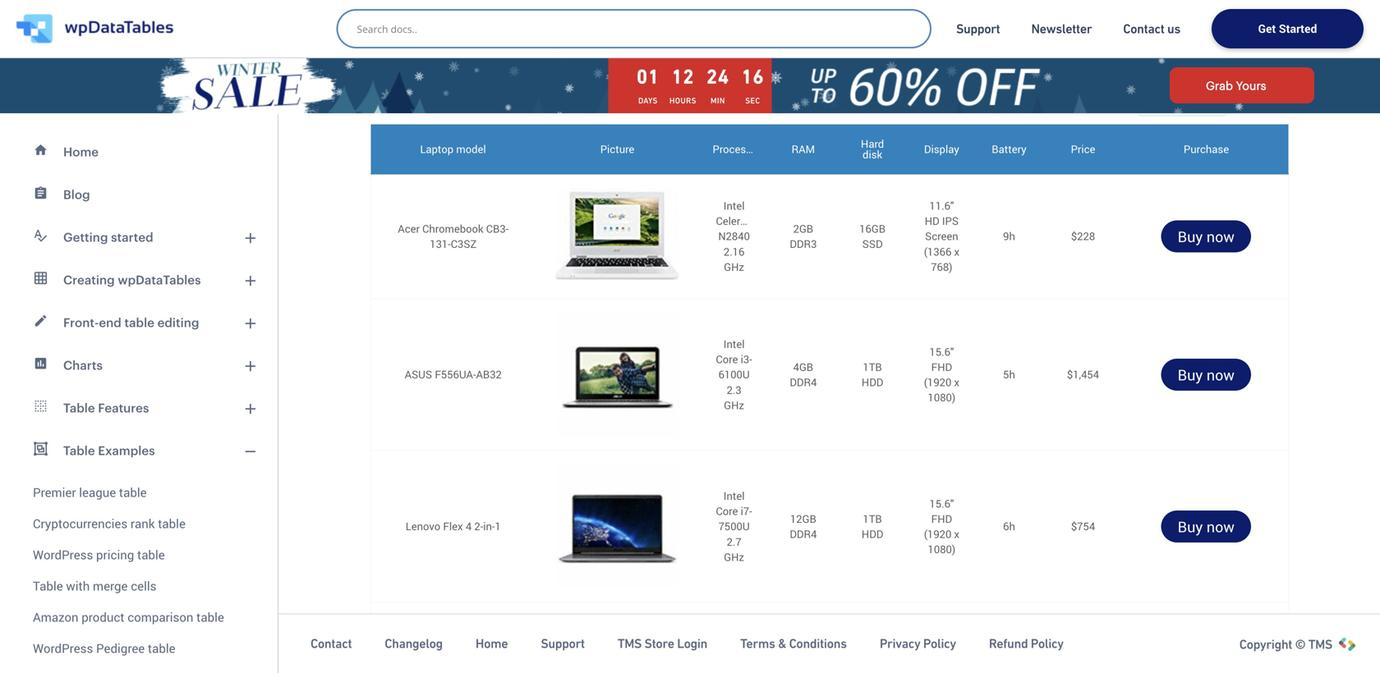 Task type: locate. For each thing, give the bounding box(es) containing it.
1 buy now link from the top
[[1161, 220, 1251, 252]]

table for premier league table
[[119, 484, 147, 501]]

rank
[[131, 516, 155, 532]]

0 vertical spatial 1080)
[[928, 390, 956, 405]]

fhd left 5h
[[931, 360, 952, 375]]

1 policy from the left
[[923, 637, 956, 652]]

4
[[466, 519, 472, 534]]

1tb
[[863, 360, 882, 375], [863, 512, 882, 527], [863, 652, 882, 666]]

buy for 228
[[1178, 227, 1203, 246]]

laptop model: activate to sort column ascending element
[[371, 124, 535, 174]]

terms & conditions link
[[740, 636, 847, 653]]

0 vertical spatial buy now
[[1178, 227, 1235, 246]]

intel core i7- 7500u 2.7 ghz
[[716, 489, 752, 565]]

0 vertical spatial core
[[716, 352, 738, 367]]

3 fhd from the top
[[931, 652, 952, 666]]

core for 8250u
[[716, 636, 738, 651]]

home right changelog
[[476, 637, 508, 652]]

fhd left 6h
[[931, 512, 952, 527]]

price: activate to sort column ascending element
[[1042, 124, 1124, 174]]

table left 'with'
[[33, 578, 63, 595]]

table down comparison
[[148, 640, 175, 657]]

1 vertical spatial 15.6" fhd (1920 x 1080)
[[924, 497, 960, 557]]

buy for 1,454
[[1178, 365, 1203, 385]]

0 vertical spatial wordpress
[[33, 547, 93, 564]]

table right rank
[[158, 516, 186, 532]]

2 vertical spatial now
[[1207, 517, 1235, 537]]

1 (1920 from the top
[[924, 375, 952, 390]]

0 vertical spatial now
[[1207, 227, 1235, 246]]

0 vertical spatial home
[[63, 145, 99, 159]]

x inside 11.6" hd ips screen (1366 x 768)
[[954, 244, 960, 259]]

wordpress pricing table link
[[10, 540, 268, 571]]

ghz down 2.16
[[724, 260, 744, 274]]

1tb hdd right conditions
[[862, 652, 884, 674]]

table for cryptocurrencies rank table
[[158, 516, 186, 532]]

hdd for 12gb ddr4
[[862, 527, 884, 542]]

laptop model
[[420, 142, 486, 157]]

2 vertical spatial hdd
[[862, 667, 884, 674]]

buy now link
[[1161, 220, 1251, 252], [1161, 359, 1251, 391], [1161, 511, 1251, 543]]

1 vertical spatial core
[[716, 504, 738, 519]]

1 1tb from the top
[[863, 360, 882, 375]]

celeron
[[716, 214, 753, 229]]

display: activate to sort column ascending element
[[907, 124, 977, 174]]

tms
[[618, 637, 642, 652], [1309, 638, 1333, 652]]

0 horizontal spatial contact
[[311, 637, 352, 652]]

2 policy from the left
[[1031, 637, 1064, 652]]

support
[[956, 21, 1000, 36], [541, 637, 585, 652]]

wordpress
[[33, 547, 93, 564], [33, 640, 93, 657]]

display
[[924, 142, 960, 157]]

0 vertical spatial 1tb
[[863, 360, 882, 375]]

ghz for intel core i3- 6100u 2.3 ghz
[[724, 398, 744, 413]]

x right (1366
[[954, 244, 960, 259]]

table inside front-end table editing link
[[124, 316, 154, 330]]

1 vertical spatial buy now
[[1178, 365, 1235, 385]]

home
[[63, 145, 99, 159], [476, 637, 508, 652]]

15.6" fhd (1920 x 1080) left 6h
[[924, 497, 960, 557]]

1 hdd from the top
[[862, 375, 884, 390]]

2 vertical spatial ghz
[[724, 550, 744, 565]]

0 vertical spatial (1920
[[924, 375, 952, 390]]

2 buy now from the top
[[1178, 365, 1235, 385]]

hdd
[[862, 375, 884, 390], [862, 527, 884, 542], [862, 667, 884, 674]]

2 ghz from the top
[[724, 398, 744, 413]]

1 horizontal spatial support
[[956, 21, 1000, 36]]

hdd right 12gb ddr4
[[862, 527, 884, 542]]

table for wordpress pedigree table
[[148, 640, 175, 657]]

1 core from the top
[[716, 352, 738, 367]]

grab
[[1206, 79, 1233, 92]]

768)
[[931, 260, 953, 274]]

pricing
[[96, 547, 134, 564]]

home up blog
[[63, 145, 99, 159]]

16gb ssd
[[860, 221, 886, 251]]

core up the 7500u at the right
[[716, 504, 738, 519]]

policy right refund
[[1031, 637, 1064, 652]]

2 buy now link from the top
[[1161, 359, 1251, 391]]

16gb
[[860, 221, 886, 236]]

3 1tb hdd from the top
[[862, 652, 884, 674]]

store
[[645, 637, 674, 652]]

now for 1,454
[[1207, 365, 1235, 385]]

1 vertical spatial 15.6"
[[930, 497, 954, 511]]

1 horizontal spatial contact
[[1123, 21, 1165, 36]]

table up cryptocurrencies rank table link
[[119, 484, 147, 501]]

contact inside contact us link
[[1123, 21, 1165, 36]]

intel up i7-
[[724, 489, 745, 504]]

core inside intel core i5- 8250u (up
[[716, 636, 738, 651]]

0 vertical spatial x
[[954, 244, 960, 259]]

1tb hdd right 12gb ddr4
[[862, 512, 884, 542]]

0 horizontal spatial support
[[541, 637, 585, 652]]

table inside cryptocurrencies rank table link
[[158, 516, 186, 532]]

0 vertical spatial contact
[[1123, 21, 1165, 36]]

1 buy now from the top
[[1178, 227, 1235, 246]]

1 vertical spatial buy
[[1178, 365, 1203, 385]]

intel for i3-
[[724, 337, 745, 352]]

ddr3
[[790, 237, 817, 251]]

1 vertical spatial buy now link
[[1161, 359, 1251, 391]]

1 fhd from the top
[[931, 360, 952, 375]]

0 vertical spatial ghz
[[724, 260, 744, 274]]

ddr4 down 12gb
[[790, 527, 817, 542]]

core inside 'intel core i7- 7500u 2.7 ghz'
[[716, 504, 738, 519]]

contact for contact us
[[1123, 21, 1165, 36]]

core
[[716, 352, 738, 367], [716, 504, 738, 519], [716, 636, 738, 651]]

3 core from the top
[[716, 636, 738, 651]]

1 vertical spatial wordpress
[[33, 640, 93, 657]]

intel up the celeron at right
[[724, 198, 745, 213]]

policy right privacy
[[923, 637, 956, 652]]

cells
[[131, 578, 157, 595]]

fhd down 14.2"
[[931, 652, 952, 666]]

lap1 150x117.jpg image
[[556, 189, 679, 285]]

1 vertical spatial (1920
[[924, 527, 952, 542]]

3 buy now link from the top
[[1161, 511, 1251, 543]]

changelog link
[[385, 636, 443, 653]]

table
[[63, 401, 95, 415], [63, 444, 95, 458], [33, 578, 63, 595]]

1 ghz from the top
[[724, 260, 744, 274]]

fhd for 6h
[[931, 512, 952, 527]]

0 vertical spatial 1tb hdd
[[862, 360, 884, 390]]

hours
[[670, 96, 697, 106]]

3 x from the top
[[954, 527, 960, 542]]

1 buy from the top
[[1178, 227, 1203, 246]]

home link up blog
[[10, 131, 268, 173]]

0 vertical spatial buy
[[1178, 227, 1203, 246]]

11.6" hd ips screen (1366 x 768)
[[924, 198, 960, 274]]

x for 5h
[[954, 375, 960, 390]]

tms left store
[[618, 637, 642, 652]]

0 vertical spatial support
[[956, 21, 1000, 36]]

intel inside intel celeron n2840 2.16 ghz
[[724, 198, 745, 213]]

2 fhd from the top
[[931, 512, 952, 527]]

i5-
[[741, 636, 752, 651]]

0 vertical spatial fhd
[[931, 360, 952, 375]]

15.6" fhd (1920 x 1080) left 5h
[[924, 345, 960, 405]]

table inside "wordpress pedigree table" "link"
[[148, 640, 175, 657]]

ddr4 for 4gb
[[790, 375, 817, 390]]

wordpress up 'with'
[[33, 547, 93, 564]]

get started
[[1258, 21, 1317, 36]]

2 1080) from the top
[[928, 542, 956, 557]]

1080)
[[928, 390, 956, 405], [928, 542, 956, 557]]

fhd for 5h
[[931, 360, 952, 375]]

wordpress down amazon
[[33, 640, 93, 657]]

table down 'charts'
[[63, 401, 95, 415]]

product
[[82, 609, 125, 626]]

3 buy now from the top
[[1178, 517, 1235, 537]]

1tb for 4gb ddr4
[[863, 360, 882, 375]]

core up 6100u
[[716, 352, 738, 367]]

1 vertical spatial contact
[[311, 637, 352, 652]]

flex
[[443, 519, 463, 534]]

0 horizontal spatial policy
[[923, 637, 956, 652]]

1 1tb hdd from the top
[[862, 360, 884, 390]]

2 15.6" from the top
[[930, 497, 954, 511]]

3 intel from the top
[[724, 489, 745, 504]]

ddr4 down "4gb"
[[790, 375, 817, 390]]

intel inside 'intel core i7- 7500u 2.7 ghz'
[[724, 489, 745, 504]]

3 buy from the top
[[1178, 517, 1203, 537]]

4 intel from the top
[[724, 621, 745, 636]]

1 1080) from the top
[[928, 390, 956, 405]]

policy inside 'refund policy' link
[[1031, 637, 1064, 652]]

hdd right the 4gb ddr4
[[862, 375, 884, 390]]

2 vertical spatial table
[[33, 578, 63, 595]]

wordpress pedigree table link
[[10, 633, 268, 665]]

1 vertical spatial 1tb
[[863, 512, 882, 527]]

table inside wordpress pricing table link
[[137, 547, 165, 564]]

table features
[[63, 401, 149, 415]]

3 hdd from the top
[[862, 667, 884, 674]]

0 horizontal spatial support link
[[541, 636, 585, 653]]

getting
[[63, 230, 108, 244]]

(1920 left 6h
[[924, 527, 952, 542]]

2 now from the top
[[1207, 365, 1235, 385]]

2 vertical spatial fhd
[[931, 652, 952, 666]]

ghz inside intel core i3- 6100u 2.3 ghz
[[724, 398, 744, 413]]

creating wpdatatables link
[[10, 259, 268, 302]]

1 15.6" fhd (1920 x 1080) from the top
[[924, 345, 960, 405]]

support for the right the support link
[[956, 21, 1000, 36]]

1 vertical spatial hdd
[[862, 527, 884, 542]]

1 horizontal spatial home link
[[476, 636, 508, 653]]

0 vertical spatial buy now link
[[1161, 220, 1251, 252]]

n2840
[[718, 229, 750, 244]]

home link right changelog
[[476, 636, 508, 653]]

2 vertical spatial core
[[716, 636, 738, 651]]

1 vertical spatial ghz
[[724, 398, 744, 413]]

2 vertical spatial ddr4
[[790, 667, 817, 674]]

3 ghz from the top
[[724, 550, 744, 565]]

11.6"
[[930, 198, 954, 213]]

2 buy from the top
[[1178, 365, 1203, 385]]

ddr4
[[790, 375, 817, 390], [790, 527, 817, 542], [790, 667, 817, 674]]

1 wordpress from the top
[[33, 547, 93, 564]]

14.2" fhd (1920
[[924, 636, 960, 674]]

table up premier league table
[[63, 444, 95, 458]]

wpdatatables
[[118, 273, 201, 287]]

1 x from the top
[[954, 244, 960, 259]]

1 vertical spatial support
[[541, 637, 585, 652]]

creating
[[63, 273, 115, 287]]

2 1tb hdd from the top
[[862, 512, 884, 542]]

x left 5h
[[954, 375, 960, 390]]

x left 6h
[[954, 527, 960, 542]]

wordpress inside "link"
[[33, 640, 93, 657]]

0 vertical spatial support link
[[956, 21, 1000, 37]]

processor: activate to sort column ascending element
[[700, 124, 769, 174]]

battery
[[992, 142, 1027, 157]]

ghz
[[724, 260, 744, 274], [724, 398, 744, 413], [724, 550, 744, 565]]

contact for contact
[[311, 637, 352, 652]]

2 intel from the top
[[724, 337, 745, 352]]

ddr4 down 8gb
[[790, 667, 817, 674]]

1 horizontal spatial support link
[[956, 21, 1000, 37]]

1 15.6" from the top
[[930, 345, 954, 359]]

3 1tb from the top
[[863, 652, 882, 666]]

1 vertical spatial now
[[1207, 365, 1235, 385]]

1tb hdd right the 4gb ddr4
[[862, 360, 884, 390]]

table inside premier league table link
[[119, 484, 147, 501]]

2 wordpress from the top
[[33, 640, 93, 657]]

1,454
[[1073, 367, 1099, 382]]

ghz for intel core i7- 7500u 2.7 ghz
[[724, 550, 744, 565]]

2 x from the top
[[954, 375, 960, 390]]

0 vertical spatial 15.6" fhd (1920 x 1080)
[[924, 345, 960, 405]]

15.6" for 5h
[[930, 345, 954, 359]]

hdd for 8gb ddr4
[[862, 667, 884, 674]]

core up the 8250u
[[716, 636, 738, 651]]

core inside intel core i3- 6100u 2.3 ghz
[[716, 352, 738, 367]]

processor
[[713, 142, 761, 157]]

1 vertical spatial ddr4
[[790, 527, 817, 542]]

2 hdd from the top
[[862, 527, 884, 542]]

hard disk
[[861, 136, 884, 162]]

intel inside intel core i3- 6100u 2.3 ghz
[[724, 337, 745, 352]]

cryptocurrencies rank table
[[33, 516, 186, 532]]

contact
[[1123, 21, 1165, 36], [311, 637, 352, 652]]

ghz down 2.7
[[724, 550, 744, 565]]

15.6" for 6h
[[930, 497, 954, 511]]

2 core from the top
[[716, 504, 738, 519]]

1tb right conditions
[[863, 652, 882, 666]]

1tb hdd for 12gb ddr4
[[862, 512, 884, 542]]

lenovo flex 4 2-in-1
[[406, 519, 501, 534]]

1 vertical spatial table
[[63, 444, 95, 458]]

1 vertical spatial home link
[[476, 636, 508, 653]]

1 vertical spatial x
[[954, 375, 960, 390]]

intel for n2840
[[724, 198, 745, 213]]

2 vertical spatial buy now
[[1178, 517, 1235, 537]]

0 vertical spatial ddr4
[[790, 375, 817, 390]]

3 ddr4 from the top
[[790, 667, 817, 674]]

acer
[[398, 221, 420, 236]]

ram: activate to sort column ascending element
[[769, 124, 838, 174]]

ips
[[942, 214, 959, 229]]

ghz inside 'intel core i7- 7500u 2.7 ghz'
[[724, 550, 744, 565]]

2 vertical spatial 1tb
[[863, 652, 882, 666]]

2 vertical spatial buy
[[1178, 517, 1203, 537]]

2 15.6" fhd (1920 x 1080) from the top
[[924, 497, 960, 557]]

1 vertical spatial fhd
[[931, 512, 952, 527]]

ghz down 2.3
[[724, 398, 744, 413]]

acer chromebook cb3- 131-c3sz
[[398, 221, 509, 251]]

get
[[1258, 21, 1276, 36]]

intel up i5-
[[724, 621, 745, 636]]

hdd down privacy
[[862, 667, 884, 674]]

purchase: activate to sort column ascending element
[[1124, 124, 1289, 174]]

intel inside intel core i5- 8250u (up
[[724, 621, 745, 636]]

2 vertical spatial buy now link
[[1161, 511, 1251, 543]]

1tb right 12gb
[[863, 512, 882, 527]]

0 vertical spatial hdd
[[862, 375, 884, 390]]

9h
[[1003, 229, 1015, 244]]

2 1tb from the top
[[863, 512, 882, 527]]

ram
[[792, 142, 815, 157]]

intel up i3-
[[724, 337, 745, 352]]

hard
[[861, 136, 884, 151]]

wordpress for wordpress pedigree table
[[33, 640, 93, 657]]

lap3 150x120.jpg image
[[556, 617, 679, 674]]

buy now link for 1,454
[[1161, 359, 1251, 391]]

1 vertical spatial 1080)
[[928, 542, 956, 557]]

2 vertical spatial 1tb hdd
[[862, 652, 884, 674]]

premier
[[33, 484, 76, 501]]

2 (1920 from the top
[[924, 527, 952, 542]]

table right the end
[[124, 316, 154, 330]]

1tb right "4gb"
[[863, 360, 882, 375]]

policy inside privacy policy link
[[923, 637, 956, 652]]

front-end table editing
[[63, 316, 199, 330]]

buy now for 1,454
[[1178, 365, 1235, 385]]

1tb for 12gb ddr4
[[863, 512, 882, 527]]

laptop
[[420, 142, 454, 157]]

15.6"
[[930, 345, 954, 359], [930, 497, 954, 511]]

0 vertical spatial 15.6"
[[930, 345, 954, 359]]

0 vertical spatial table
[[63, 401, 95, 415]]

15.6" fhd (1920 x 1080)
[[924, 345, 960, 405], [924, 497, 960, 557]]

3 now from the top
[[1207, 517, 1235, 537]]

8gb ddr4
[[790, 652, 817, 674]]

table right comparison
[[197, 609, 224, 626]]

1 vertical spatial 1tb hdd
[[862, 512, 884, 542]]

2 vertical spatial x
[[954, 527, 960, 542]]

1 ddr4 from the top
[[790, 375, 817, 390]]

intel
[[724, 198, 745, 213], [724, 337, 745, 352], [724, 489, 745, 504], [724, 621, 745, 636]]

1 now from the top
[[1207, 227, 1235, 246]]

i7-
[[741, 504, 752, 519]]

1tb hdd
[[862, 360, 884, 390], [862, 512, 884, 542], [862, 652, 884, 674]]

ab32
[[476, 367, 502, 382]]

1 horizontal spatial home
[[476, 637, 508, 652]]

ghz inside intel celeron n2840 2.16 ghz
[[724, 260, 744, 274]]

tms right ©
[[1309, 638, 1333, 652]]

chromebook
[[422, 221, 484, 236]]

0 vertical spatial home link
[[10, 131, 268, 173]]

(1920 left 5h
[[924, 375, 952, 390]]

table up cells
[[137, 547, 165, 564]]

1 horizontal spatial tms
[[1309, 638, 1333, 652]]

15.6" fhd (1920 x 1080) for 6h
[[924, 497, 960, 557]]

1 intel from the top
[[724, 198, 745, 213]]

contact link
[[311, 636, 352, 653]]

1 horizontal spatial policy
[[1031, 637, 1064, 652]]

table for table features
[[63, 401, 95, 415]]

charts
[[63, 358, 103, 373]]

2 ddr4 from the top
[[790, 527, 817, 542]]



Task type: describe. For each thing, give the bounding box(es) containing it.
f556ua-
[[435, 367, 476, 382]]

privacy
[[880, 637, 921, 652]]

copyright © tms
[[1240, 638, 1333, 652]]

now for 754
[[1207, 517, 1235, 537]]

2-
[[474, 519, 483, 534]]

intel for i5-
[[724, 621, 745, 636]]

12
[[672, 65, 694, 88]]

yours
[[1236, 79, 1267, 92]]

wordpress for wordpress pricing table
[[33, 547, 93, 564]]

12gb ddr4
[[790, 512, 817, 542]]

purchase
[[1184, 142, 1229, 157]]

ddr4 for 12gb
[[790, 527, 817, 542]]

table inside amazon product comparison table link
[[197, 609, 224, 626]]

14.2"
[[930, 636, 954, 651]]

0 horizontal spatial home
[[63, 145, 99, 159]]

4gb ddr4
[[790, 360, 817, 390]]

core for 6100u
[[716, 352, 738, 367]]

end
[[99, 316, 121, 330]]

0 horizontal spatial home link
[[10, 131, 268, 173]]

privacy policy
[[880, 637, 956, 652]]

amazon
[[33, 609, 79, 626]]

now for 228
[[1207, 227, 1235, 246]]

intel core i3- 6100u 2.3 ghz
[[716, 337, 752, 413]]

2.3
[[727, 383, 742, 398]]

amazon product comparison table link
[[10, 602, 268, 633]]

intel core i5- 8250u (up
[[716, 621, 752, 674]]

buy now for 754
[[1178, 517, 1235, 537]]

sec
[[745, 96, 760, 106]]

(1920 for 6h
[[924, 527, 952, 542]]

lap4 150x150.jpg image
[[556, 465, 679, 589]]

6h
[[1003, 519, 1015, 534]]

131-
[[430, 237, 451, 251]]

premier league table link
[[10, 472, 268, 509]]

fhd inside "14.2" fhd (1920"
[[931, 652, 952, 666]]

front-
[[63, 316, 99, 330]]

table features link
[[10, 387, 268, 430]]

days
[[638, 96, 658, 106]]

buy for 754
[[1178, 517, 1203, 537]]

Search input search field
[[357, 17, 919, 40]]

changelog
[[385, 637, 443, 652]]

table for table with merge cells
[[33, 578, 63, 595]]

1tb hdd for 8gb ddr4
[[862, 652, 884, 674]]

table with merge cells
[[33, 578, 157, 595]]

in-
[[483, 519, 495, 534]]

0 horizontal spatial tms
[[618, 637, 642, 652]]

print button
[[488, 46, 562, 78]]

intel for i7-
[[724, 489, 745, 504]]

front-end table editing link
[[10, 302, 268, 344]]

entries
[[1240, 93, 1276, 108]]

started
[[111, 230, 153, 244]]

print
[[522, 54, 547, 70]]

support for the support link to the bottom
[[541, 637, 585, 652]]

ddr4 for 8gb
[[790, 667, 817, 674]]

premier league table
[[33, 484, 147, 501]]

hdd for 4gb ddr4
[[862, 375, 884, 390]]

&
[[778, 637, 786, 652]]

wpdatatables - tables and charts manager wordpress plugin image
[[16, 14, 173, 44]]

disk
[[863, 147, 883, 162]]

wordpress pedigree table
[[33, 640, 175, 657]]

8gb
[[793, 652, 814, 666]]

login
[[677, 637, 708, 652]]

(1920 for 5h
[[924, 375, 952, 390]]

newsletter
[[1032, 21, 1092, 36]]

1 vertical spatial support link
[[541, 636, 585, 653]]

started
[[1279, 21, 1317, 36]]

columns button
[[371, 46, 478, 78]]

12gb
[[790, 512, 817, 527]]

x for 6h
[[954, 527, 960, 542]]

buy now link for 754
[[1161, 511, 1251, 543]]

1080) for 5h
[[928, 390, 956, 405]]

1 vertical spatial home
[[476, 637, 508, 652]]

buy now link for 228
[[1161, 220, 1251, 252]]

1080) for 6h
[[928, 542, 956, 557]]

cb3-
[[486, 221, 509, 236]]

228
[[1077, 229, 1095, 244]]

buy now for 228
[[1178, 227, 1235, 246]]

blog link
[[10, 173, 268, 216]]

merge
[[93, 578, 128, 595]]

Search form search field
[[357, 17, 919, 40]]

blog
[[63, 187, 90, 202]]

picture: activate to sort column ascending element
[[535, 124, 700, 174]]

battery: activate to sort column ascending element
[[977, 124, 1042, 174]]

price
[[1071, 142, 1096, 157]]

2.16
[[724, 244, 745, 259]]

5h
[[1003, 367, 1015, 382]]

1tb hdd for 4gb ddr4
[[862, 360, 884, 390]]

17
[[741, 65, 764, 88]]

2gb
[[793, 221, 814, 236]]

table for front-end table editing
[[124, 316, 154, 330]]

8250u
[[719, 652, 750, 666]]

lenovo
[[406, 519, 440, 534]]

table examples
[[63, 444, 155, 458]]

1tb for 8gb ddr4
[[863, 652, 882, 666]]

wordpress pricing table
[[33, 547, 165, 564]]

2.7
[[727, 535, 742, 550]]

table for table examples
[[63, 444, 95, 458]]

get started link
[[1212, 9, 1364, 48]]

contact us link
[[1123, 21, 1181, 37]]

policy for privacy policy
[[923, 637, 956, 652]]

league
[[79, 484, 116, 501]]

lap2 150x150.jpg image
[[556, 313, 679, 437]]

policy for refund policy
[[1031, 637, 1064, 652]]

terms & conditions
[[740, 637, 847, 652]]

cryptocurrencies
[[33, 516, 127, 532]]

terms
[[740, 637, 775, 652]]

©
[[1295, 638, 1306, 652]]

tms store login
[[618, 637, 708, 652]]

table examples link
[[10, 430, 268, 472]]

table for wordpress pricing table
[[137, 547, 165, 564]]

us
[[1168, 21, 1181, 36]]

grab yours
[[1206, 79, 1267, 92]]

15.6" fhd (1920 x 1080) for 5h
[[924, 345, 960, 405]]

4gb
[[793, 360, 814, 375]]

creating wpdatatables
[[63, 273, 201, 287]]

privacy policy link
[[880, 636, 956, 653]]

6100u
[[719, 367, 750, 382]]

examples
[[98, 444, 155, 458]]

hard disk: activate to sort column ascending element
[[838, 124, 907, 174]]

core for 7500u
[[716, 504, 738, 519]]

(1366
[[924, 244, 952, 259]]

getting started
[[63, 230, 153, 244]]

ssd
[[863, 237, 883, 251]]

newsletter link
[[1032, 21, 1092, 37]]

table with merge cells link
[[10, 571, 268, 602]]

1
[[495, 519, 501, 534]]

screen
[[925, 229, 959, 244]]

intel celeron n2840 2.16 ghz
[[716, 198, 753, 274]]



Task type: vqa. For each thing, say whether or not it's contained in the screenshot.


